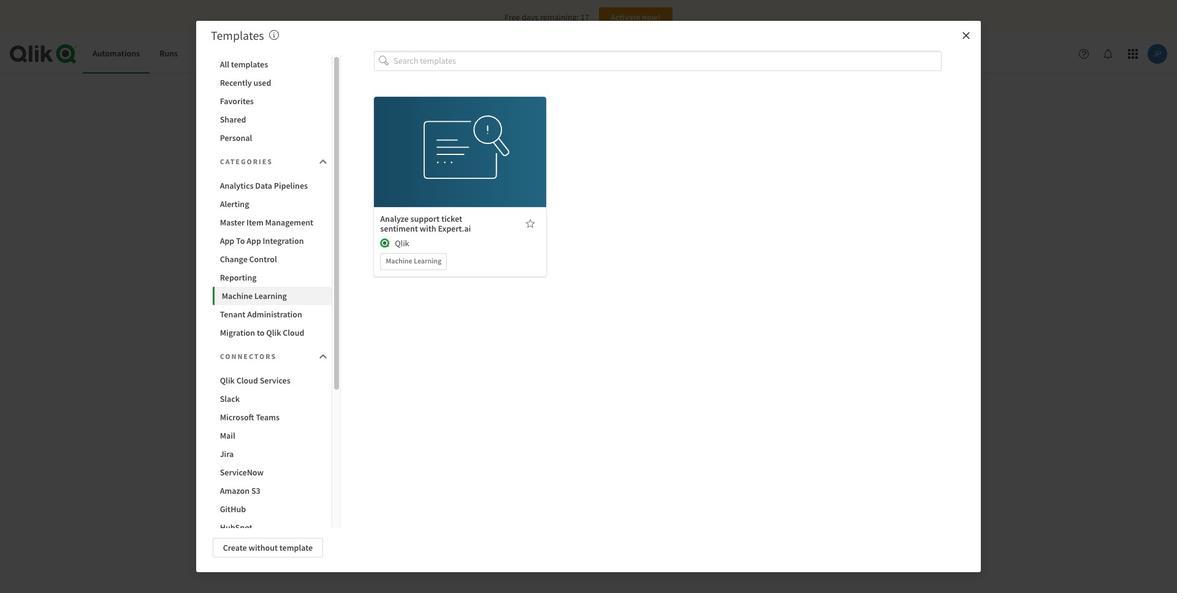 Task type: locate. For each thing, give the bounding box(es) containing it.
master item management button
[[213, 213, 332, 232]]

migration
[[220, 328, 255, 339]]

qlik cloud services button
[[213, 372, 332, 390]]

recently used
[[220, 77, 271, 88]]

connectors button
[[213, 345, 332, 369]]

1 horizontal spatial qlik
[[266, 328, 281, 339]]

microsoft teams button
[[213, 408, 332, 427]]

learning
[[414, 256, 442, 265], [255, 291, 287, 302]]

machine learning button
[[213, 287, 332, 305]]

use
[[436, 133, 450, 144]]

close image
[[962, 31, 971, 40]]

0 vertical spatial machine
[[386, 256, 413, 265]]

analytics data pipelines button
[[213, 177, 332, 195]]

integration
[[263, 236, 304, 247]]

free
[[505, 12, 520, 23]]

1 horizontal spatial cloud
[[283, 328, 305, 339]]

0 vertical spatial template
[[451, 133, 485, 144]]

machine learning
[[386, 256, 442, 265], [222, 291, 287, 302]]

template
[[451, 133, 485, 144], [280, 543, 313, 554]]

template right use
[[451, 133, 485, 144]]

qlik inside button
[[220, 375, 235, 386]]

github button
[[213, 500, 332, 519]]

slack button
[[213, 390, 332, 408]]

now!
[[642, 12, 661, 23]]

metrics button
[[188, 34, 234, 74]]

0 horizontal spatial machine
[[222, 291, 253, 302]]

favorites button
[[213, 92, 332, 110]]

master
[[220, 217, 245, 228]]

microsoft teams
[[220, 412, 280, 423]]

1 horizontal spatial machine
[[386, 256, 413, 265]]

qlik
[[395, 238, 409, 249], [266, 328, 281, 339], [220, 375, 235, 386]]

create
[[223, 543, 247, 554]]

0 horizontal spatial cloud
[[237, 375, 258, 386]]

tenant administration
[[220, 309, 302, 320]]

qlik right to at the left of the page
[[266, 328, 281, 339]]

0 vertical spatial cloud
[[283, 328, 305, 339]]

1 vertical spatial qlik
[[266, 328, 281, 339]]

categories
[[220, 157, 273, 166]]

create without template
[[223, 543, 313, 554]]

to
[[236, 236, 245, 247]]

categories button
[[213, 150, 332, 174]]

machine down qlik icon
[[386, 256, 413, 265]]

1 horizontal spatial template
[[451, 133, 485, 144]]

cloud down connectors
[[237, 375, 258, 386]]

metrics
[[198, 48, 224, 59]]

machine learning down qlik icon
[[386, 256, 442, 265]]

details
[[448, 160, 473, 171]]

1 vertical spatial cloud
[[237, 375, 258, 386]]

administration
[[247, 309, 302, 320]]

automations button
[[83, 34, 150, 74]]

activate now!
[[611, 12, 661, 23]]

without
[[249, 543, 278, 554]]

1 horizontal spatial app
[[247, 236, 261, 247]]

machine inside button
[[222, 291, 253, 302]]

qlik down sentiment
[[395, 238, 409, 249]]

1 vertical spatial template
[[280, 543, 313, 554]]

tab list
[[83, 34, 300, 74]]

machine
[[386, 256, 413, 265], [222, 291, 253, 302]]

tab list containing automations
[[83, 34, 300, 74]]

control
[[249, 254, 277, 265]]

1 vertical spatial learning
[[255, 291, 287, 302]]

remaining:
[[540, 12, 579, 23]]

0 horizontal spatial learning
[[255, 291, 287, 302]]

hubspot button
[[213, 519, 332, 537]]

0 vertical spatial machine learning
[[386, 256, 442, 265]]

0 horizontal spatial app
[[220, 236, 234, 247]]

0 horizontal spatial machine learning
[[222, 291, 287, 302]]

templates
[[231, 59, 268, 70]]

shared
[[220, 114, 246, 125]]

qlik up slack
[[220, 375, 235, 386]]

cloud down administration
[[283, 328, 305, 339]]

templates
[[211, 28, 264, 43]]

machine down reporting
[[222, 291, 253, 302]]

learning down with
[[414, 256, 442, 265]]

2 vertical spatial qlik
[[220, 375, 235, 386]]

personal button
[[213, 129, 332, 147]]

2 horizontal spatial qlik
[[395, 238, 409, 249]]

templates are pre-built automations that help you automate common business workflows. get started by selecting one of the pre-built templates or choose the blank canvas to build an automation from scratch. image
[[269, 30, 279, 40]]

app right to
[[247, 236, 261, 247]]

alerting
[[220, 199, 249, 210]]

0 vertical spatial qlik
[[395, 238, 409, 249]]

microsoft
[[220, 412, 254, 423]]

1 app from the left
[[220, 236, 234, 247]]

analyze support ticket sentiment with expert.ai
[[380, 213, 471, 234]]

pipelines
[[274, 180, 308, 191]]

learning up tenant administration "button"
[[255, 291, 287, 302]]

jira
[[220, 449, 234, 460]]

favorites
[[220, 96, 254, 107]]

template down the hubspot button
[[280, 543, 313, 554]]

0 horizontal spatial template
[[280, 543, 313, 554]]

1 horizontal spatial learning
[[414, 256, 442, 265]]

1 horizontal spatial machine learning
[[386, 256, 442, 265]]

mail button
[[213, 427, 332, 445]]

1 vertical spatial machine
[[222, 291, 253, 302]]

0 horizontal spatial qlik
[[220, 375, 235, 386]]

templates are pre-built automations that help you automate common business workflows. get started by selecting one of the pre-built templates or choose the blank canvas to build an automation from scratch. tooltip
[[269, 28, 279, 43]]

reporting button
[[213, 269, 332, 287]]

1 vertical spatial machine learning
[[222, 291, 287, 302]]

app
[[220, 236, 234, 247], [247, 236, 261, 247]]

machine learning up tenant administration
[[222, 291, 287, 302]]

learning inside button
[[255, 291, 287, 302]]

master item management
[[220, 217, 314, 228]]

app left to
[[220, 236, 234, 247]]



Task type: vqa. For each thing, say whether or not it's contained in the screenshot.
go
no



Task type: describe. For each thing, give the bounding box(es) containing it.
s3
[[251, 486, 260, 497]]

cloud inside migration to qlik cloud button
[[283, 328, 305, 339]]

management
[[265, 217, 314, 228]]

Search templates text field
[[394, 51, 942, 71]]

amazon
[[220, 486, 250, 497]]

recently
[[220, 77, 252, 88]]

qlik for qlik
[[395, 238, 409, 249]]

qlik inside button
[[266, 328, 281, 339]]

0 vertical spatial learning
[[414, 256, 442, 265]]

all templates
[[220, 59, 268, 70]]

qlik image
[[380, 238, 390, 248]]

expert.ai
[[438, 223, 471, 234]]

support
[[411, 213, 440, 224]]

cloud inside the "qlik cloud services" button
[[237, 375, 258, 386]]

with
[[420, 223, 436, 234]]

recently used button
[[213, 74, 332, 92]]

app to app integration
[[220, 236, 304, 247]]

change control
[[220, 254, 277, 265]]

analytics data pipelines
[[220, 180, 308, 191]]

template inside "button"
[[280, 543, 313, 554]]

use template button
[[422, 129, 499, 148]]

runs
[[160, 48, 178, 59]]

automations
[[93, 48, 140, 59]]

runs button
[[150, 34, 188, 74]]

details button
[[422, 156, 499, 175]]

migration to qlik cloud
[[220, 328, 305, 339]]

add to favorites image
[[526, 219, 536, 229]]

mail
[[220, 431, 235, 442]]

personal
[[220, 132, 252, 144]]

free days remaining: 17
[[505, 12, 589, 23]]

services
[[260, 375, 291, 386]]

used
[[254, 77, 271, 88]]

change control button
[[213, 250, 332, 269]]

all templates button
[[213, 55, 332, 74]]

template inside button
[[451, 133, 485, 144]]

activate
[[611, 12, 641, 23]]

qlik for qlik cloud services
[[220, 375, 235, 386]]

amazon s3
[[220, 486, 260, 497]]

tenant administration button
[[213, 305, 332, 324]]

change
[[220, 254, 248, 265]]

hubspot
[[220, 523, 252, 534]]

17
[[581, 12, 589, 23]]

connections button
[[234, 34, 300, 74]]

analytics
[[220, 180, 254, 191]]

ticket
[[442, 213, 462, 224]]

alerting button
[[213, 195, 332, 213]]

2 app from the left
[[247, 236, 261, 247]]

analyze
[[380, 213, 409, 224]]

item
[[247, 217, 264, 228]]

tenant
[[220, 309, 246, 320]]

servicenow
[[220, 467, 264, 478]]

to
[[257, 328, 265, 339]]

qlik cloud services
[[220, 375, 291, 386]]

activate now! link
[[599, 7, 673, 27]]

data
[[255, 180, 272, 191]]

connectors
[[220, 352, 277, 361]]

migration to qlik cloud button
[[213, 324, 332, 342]]

use template
[[436, 133, 485, 144]]

shared button
[[213, 110, 332, 129]]

app to app integration button
[[213, 232, 332, 250]]

create without template button
[[213, 538, 323, 558]]

servicenow button
[[213, 464, 332, 482]]

days
[[522, 12, 539, 23]]

github
[[220, 504, 246, 515]]

sentiment
[[380, 223, 418, 234]]

teams
[[256, 412, 280, 423]]

connections
[[244, 48, 290, 59]]

amazon s3 button
[[213, 482, 332, 500]]

slack
[[220, 394, 240, 405]]

reporting
[[220, 272, 257, 283]]

jira button
[[213, 445, 332, 464]]

machine learning inside button
[[222, 291, 287, 302]]



